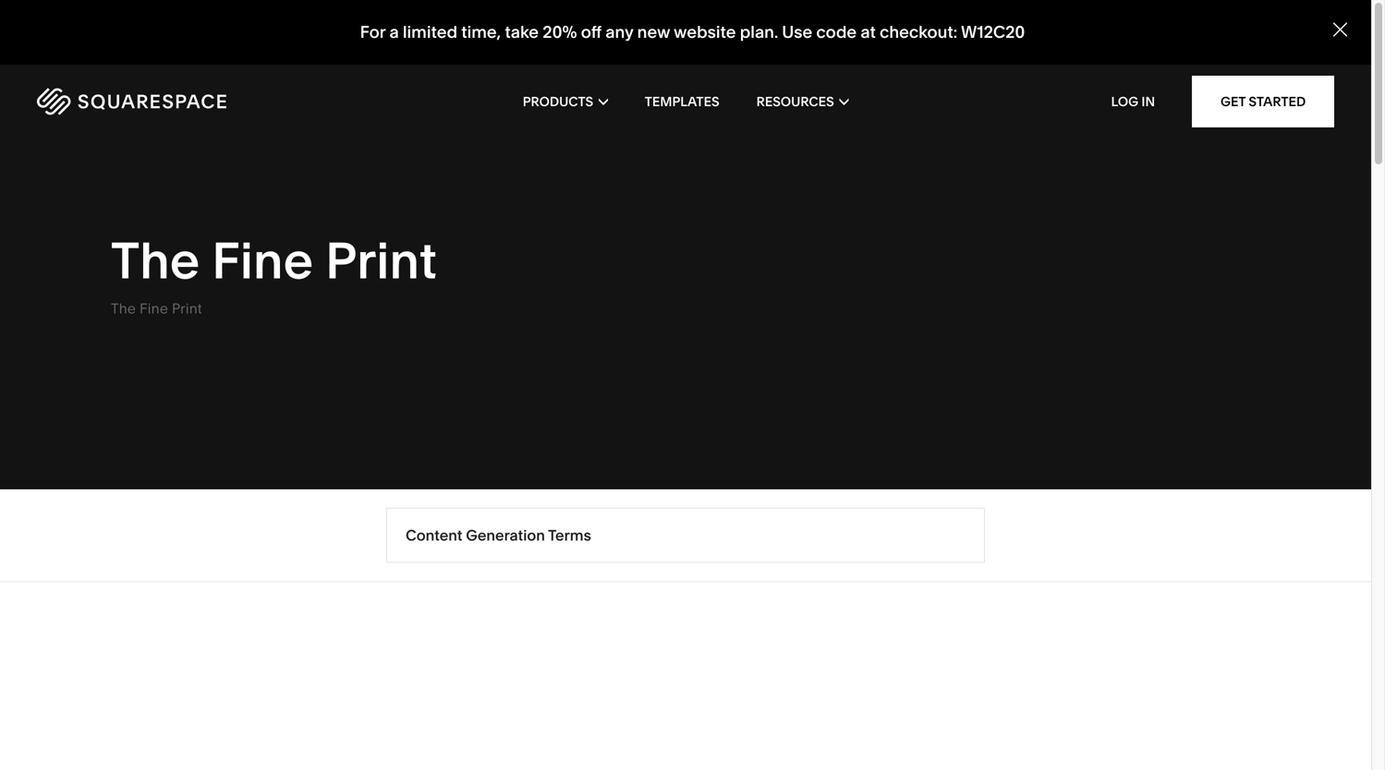Task type: vqa. For each thing, say whether or not it's contained in the screenshot.
PREVIEW COLTON link
no



Task type: describe. For each thing, give the bounding box(es) containing it.
squarespace logo image
[[37, 88, 226, 116]]

checkout:
[[880, 22, 957, 42]]

0 horizontal spatial print
[[172, 301, 202, 318]]

0 horizontal spatial fine
[[140, 301, 168, 318]]

a
[[389, 22, 399, 42]]

the fine print the fine print
[[111, 230, 437, 318]]

code
[[816, 22, 857, 42]]

use
[[782, 22, 812, 42]]

time,
[[461, 22, 501, 42]]

log             in link
[[1111, 94, 1155, 110]]

resources button
[[756, 65, 849, 139]]

get started
[[1221, 94, 1306, 110]]

templates
[[645, 94, 720, 110]]

products
[[523, 94, 593, 110]]

1 horizontal spatial print
[[325, 230, 437, 291]]

resources
[[756, 94, 834, 110]]

any
[[605, 22, 633, 42]]

squarespace logo link
[[37, 88, 296, 116]]

for a limited time, take 20% off any new website plan. use code at checkout: w12c20
[[360, 22, 1025, 42]]



Task type: locate. For each thing, give the bounding box(es) containing it.
1 horizontal spatial fine
[[212, 230, 314, 291]]

1 the from the top
[[111, 230, 200, 291]]

in
[[1142, 94, 1155, 110]]

1 vertical spatial the
[[111, 301, 136, 318]]

for
[[360, 22, 386, 42]]

at
[[861, 22, 876, 42]]

limited
[[403, 22, 457, 42]]

products button
[[523, 65, 608, 139]]

started
[[1249, 94, 1306, 110]]

plan.
[[740, 22, 778, 42]]

w12c20
[[961, 22, 1025, 42]]

print
[[325, 230, 437, 291], [172, 301, 202, 318]]

2 the from the top
[[111, 301, 136, 318]]

log
[[1111, 94, 1139, 110]]

log             in
[[1111, 94, 1155, 110]]

0 vertical spatial print
[[325, 230, 437, 291]]

new
[[637, 22, 670, 42]]

website
[[674, 22, 736, 42]]

0 vertical spatial fine
[[212, 230, 314, 291]]

get started link
[[1192, 76, 1334, 128]]

off
[[581, 22, 602, 42]]

the
[[111, 230, 200, 291], [111, 301, 136, 318]]

take
[[505, 22, 539, 42]]

get
[[1221, 94, 1246, 110]]

1 vertical spatial fine
[[140, 301, 168, 318]]

0 vertical spatial the
[[111, 230, 200, 291]]

templates link
[[645, 65, 720, 139]]

20%
[[543, 22, 577, 42]]

1 vertical spatial print
[[172, 301, 202, 318]]

fine
[[212, 230, 314, 291], [140, 301, 168, 318]]



